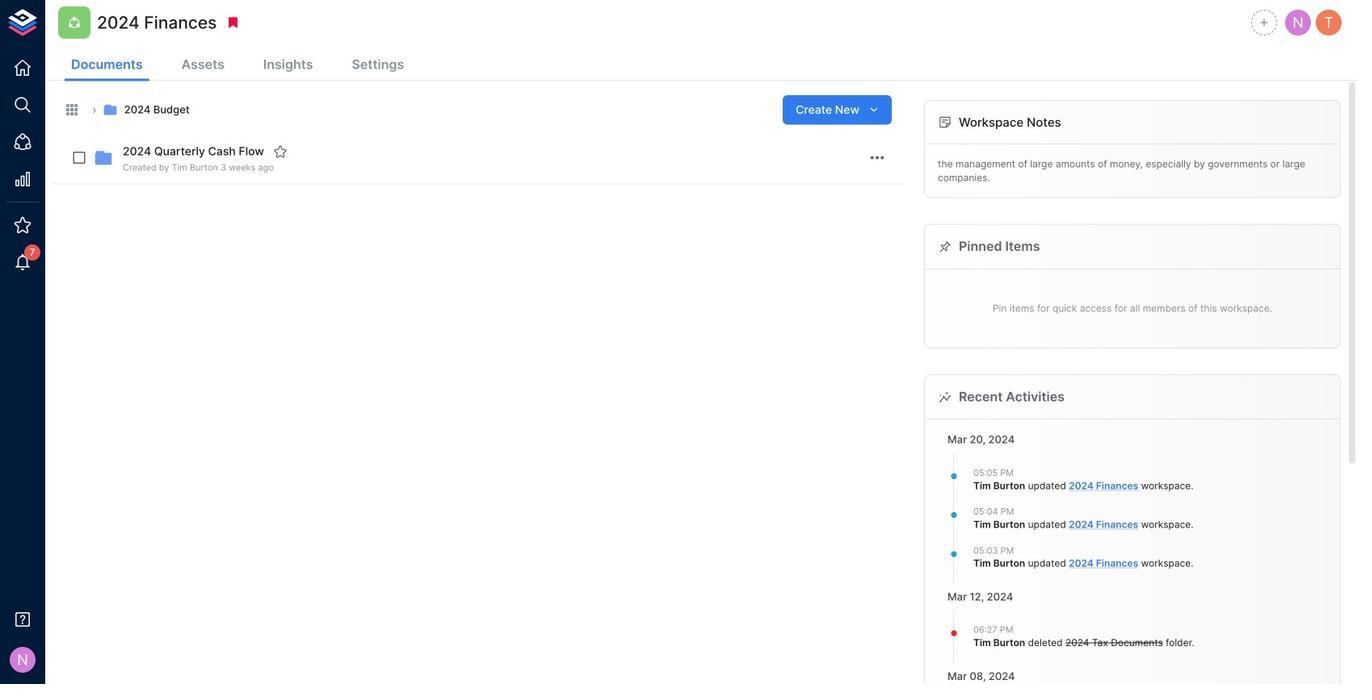 Task type: vqa. For each thing, say whether or not it's contained in the screenshot.
Plan
no



Task type: locate. For each thing, give the bounding box(es) containing it.
remove bookmark image
[[226, 15, 240, 30]]



Task type: describe. For each thing, give the bounding box(es) containing it.
favorite image
[[273, 145, 288, 159]]



